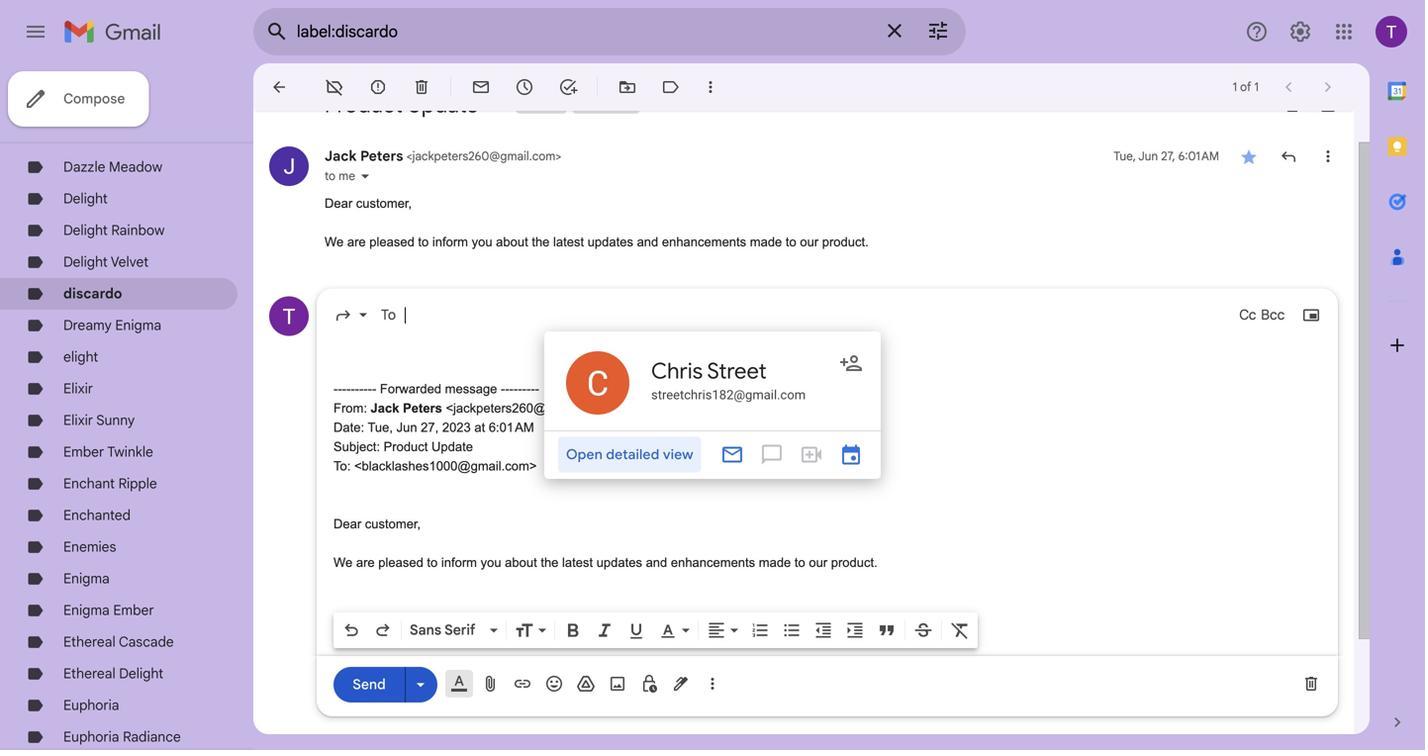 Task type: describe. For each thing, give the bounding box(es) containing it.
ethereal delight
[[63, 665, 163, 683]]

dance link
[[63, 127, 104, 144]]

sans serif
[[410, 622, 475, 639]]

cc
[[1240, 306, 1257, 324]]

insert link ‪(⌘k)‬ image
[[513, 674, 533, 694]]

cc bcc
[[1240, 306, 1285, 324]]

insert signature image
[[671, 674, 691, 694]]

subject:
[[334, 440, 380, 454]]

message
[[445, 382, 497, 396]]

delete image
[[412, 77, 432, 97]]

italic ‪(⌘i)‬ image
[[595, 621, 615, 640]]

our inside message body text field
[[809, 555, 828, 570]]

product. inside message body text field
[[831, 555, 878, 570]]

elixir for elixir link
[[63, 380, 93, 397]]

are inside message body text field
[[356, 555, 375, 570]]

delight velvet
[[63, 253, 149, 271]]

dreamy enigma link
[[63, 317, 161, 334]]

euphoria link
[[63, 697, 119, 714]]

serif
[[445, 622, 475, 639]]

send button
[[334, 667, 405, 703]]

delight down cascade
[[119, 665, 163, 683]]

bulleted list ‪(⌘⇧8)‬ image
[[782, 621, 802, 640]]

dazzle meadow
[[63, 158, 162, 176]]

bold ‪(⌘b)‬ image
[[563, 621, 583, 640]]

elight
[[63, 348, 98, 366]]

1 vertical spatial and
[[646, 555, 667, 570]]

discardo link
[[63, 285, 122, 302]]

sans serif option
[[406, 621, 486, 640]]

enchant ripple
[[63, 475, 157, 492]]

and inside -- tyler. the one and only.
[[418, 633, 440, 647]]

attach files image
[[481, 674, 501, 694]]

dance
[[63, 127, 104, 144]]

elixir for elixir sunny
[[63, 412, 93, 429]]

dazzle
[[63, 158, 105, 176]]

dear inside message body text field
[[334, 517, 361, 532]]

only.
[[444, 633, 470, 647]]

advanced search options image
[[919, 11, 958, 50]]

latest inside message body text field
[[562, 555, 593, 570]]

euphoria for euphoria radiance
[[63, 729, 119, 746]]

to
[[381, 306, 396, 324]]

0 vertical spatial enigma
[[115, 317, 161, 334]]

0 vertical spatial dear customer,
[[325, 196, 416, 211]]

me
[[339, 169, 355, 184]]

more send options image
[[411, 675, 431, 695]]

0 vertical spatial inform
[[432, 235, 468, 249]]

delight for delight rainbow
[[63, 222, 108, 239]]

enchant
[[63, 475, 115, 492]]

search mail image
[[259, 14, 295, 49]]

information card element
[[544, 332, 881, 479]]

0 vertical spatial latest
[[553, 235, 584, 249]]

enemies
[[63, 538, 116, 556]]

0 vertical spatial we are pleased to inform you about the latest updates and enhancements made to our product.
[[325, 235, 869, 249]]

more options image
[[707, 674, 719, 694]]

ripple
[[118, 475, 157, 492]]

meadow
[[109, 158, 162, 176]]

ethereal for ethereal cascade
[[63, 634, 116, 651]]

blue-star checkbox
[[1239, 147, 1259, 166]]

0 vertical spatial enhancements
[[662, 235, 747, 249]]

0 vertical spatial update
[[407, 91, 479, 119]]

>
[[556, 149, 562, 164]]

euphoria for euphoria 'link'
[[63, 697, 119, 714]]

enchant ripple link
[[63, 475, 157, 492]]

dazzle meadow link
[[63, 158, 162, 176]]

ethereal delight link
[[63, 665, 163, 683]]

tue, jun 27, 6:01 am cell
[[1114, 147, 1220, 166]]

0 vertical spatial our
[[800, 235, 819, 249]]

enemies link
[[63, 538, 116, 556]]

dreamy
[[63, 317, 112, 334]]

jack inside ---------- forwarded message --------- from: jack peters <jackpeters260@gmail.com> date: tue, jun 27, 2023 at 6:01 am subject: product update to:  <blacklashes1000@gmail.com>
[[371, 401, 399, 416]]

27, inside ---------- forwarded message --------- from: jack peters <jackpeters260@gmail.com> date: tue, jun 27, 2023 at 6:01 am subject: product update to:  <blacklashes1000@gmail.com>
[[421, 420, 439, 435]]

insert emoji ‪(⌘⇧2)‬ image
[[544, 674, 564, 694]]

inform inside message body text field
[[441, 555, 477, 570]]

underline ‪(⌘u)‬ image
[[627, 622, 646, 641]]

of
[[1240, 80, 1252, 95]]

snooze image
[[515, 77, 535, 97]]

inbox button
[[516, 96, 552, 114]]

dreamy enigma
[[63, 317, 161, 334]]

report spam image
[[368, 77, 388, 97]]

<jackpeters260@gmail.com>
[[446, 401, 613, 416]]

we inside message body text field
[[334, 555, 353, 570]]

delight for delight velvet
[[63, 253, 108, 271]]

formatting options toolbar
[[334, 613, 978, 648]]

product inside ---------- forwarded message --------- from: jack peters <jackpeters260@gmail.com> date: tue, jun 27, 2023 at 6:01 am subject: product update to:  <blacklashes1000@gmail.com>
[[384, 440, 428, 454]]

product update
[[325, 91, 479, 119]]

the
[[368, 633, 390, 647]]

one
[[393, 633, 415, 647]]

peters inside ---------- forwarded message --------- from: jack peters <jackpeters260@gmail.com> date: tue, jun 27, 2023 at 6:01 am subject: product update to:  <blacklashes1000@gmail.com>
[[403, 401, 442, 416]]

0 vertical spatial pleased
[[369, 235, 415, 249]]

0 vertical spatial peters
[[360, 147, 403, 165]]

navigation containing compose
[[0, 63, 253, 750]]

0 vertical spatial ember
[[63, 443, 104, 461]]

at
[[475, 420, 485, 435]]

discardo for discardo button
[[576, 98, 623, 112]]

twinkle
[[107, 443, 153, 461]]

delight velvet link
[[63, 253, 149, 271]]

jackpeters260@gmail.com
[[412, 149, 556, 164]]

delight rainbow
[[63, 222, 165, 239]]

0 horizontal spatial jack
[[325, 147, 357, 165]]

0 vertical spatial customer,
[[356, 196, 412, 211]]

0 vertical spatial updates
[[588, 235, 633, 249]]

main menu image
[[24, 20, 48, 44]]

-- tyler. the one and only.
[[334, 613, 470, 647]]

insert files using drive image
[[576, 674, 596, 694]]

elixir sunny link
[[63, 412, 135, 429]]

Search mail text field
[[297, 22, 871, 42]]

compose
[[63, 90, 125, 107]]

tyler.
[[334, 633, 364, 647]]

2 1 from the left
[[1255, 80, 1259, 95]]

to link
[[381, 306, 396, 324]]

sunny
[[96, 412, 135, 429]]

velvet
[[111, 253, 149, 271]]

---------- forwarded message --------- from: jack peters <jackpeters260@gmail.com> date: tue, jun 27, 2023 at 6:01 am subject: product update to:  <blacklashes1000@gmail.com>
[[334, 382, 613, 474]]

add to tasks image
[[558, 77, 578, 97]]

about inside message body text field
[[505, 555, 537, 570]]

redo ‪(⌘y)‬ image
[[373, 621, 393, 640]]



Task type: vqa. For each thing, say whether or not it's contained in the screenshot.
bread!
no



Task type: locate. For each thing, give the bounding box(es) containing it.
customer, down show details icon
[[356, 196, 412, 211]]

ethereal up euphoria 'link'
[[63, 665, 116, 683]]

we are pleased to inform you about the latest updates and enhancements made to our product. up italic ‪(⌘i)‬ icon
[[334, 555, 878, 570]]

1 vertical spatial update
[[432, 440, 473, 454]]

1 horizontal spatial jun
[[1139, 149, 1158, 164]]

6:01 am left blue-star checkbox
[[1179, 149, 1220, 164]]

0 vertical spatial and
[[637, 235, 659, 249]]

the inside message body text field
[[541, 555, 559, 570]]

1 elixir from the top
[[63, 380, 93, 397]]

0 vertical spatial discardo
[[576, 98, 623, 112]]

0 horizontal spatial discardo
[[63, 285, 122, 302]]

we are pleased to inform you about the latest updates and enhancements made to our product. down > in the left of the page
[[325, 235, 869, 249]]

latest
[[553, 235, 584, 249], [562, 555, 593, 570]]

sans
[[410, 622, 441, 639]]

remove label "discardo" image
[[325, 77, 344, 97]]

0 vertical spatial dear
[[325, 196, 353, 211]]

euphoria radiance
[[63, 729, 181, 746]]

27, left "2023"
[[421, 420, 439, 435]]

type of response image
[[334, 305, 353, 325]]

delight up discardo link at the left top
[[63, 253, 108, 271]]

1 right of
[[1255, 80, 1259, 95]]

0 horizontal spatial ember
[[63, 443, 104, 461]]

dear customer, inside message body text field
[[334, 517, 424, 532]]

we are pleased to inform you about the latest updates and enhancements made to our product.
[[325, 235, 869, 249], [334, 555, 878, 570]]

0 vertical spatial product.
[[822, 235, 869, 249]]

6:01 am
[[1179, 149, 1220, 164], [489, 420, 534, 435]]

undo ‪(⌘z)‬ image
[[342, 621, 361, 640]]

bcc link
[[1261, 303, 1285, 327]]

enhancements inside message body text field
[[671, 555, 755, 570]]

<blacklashes1000@gmail.com>
[[354, 459, 537, 474]]

delight link
[[63, 190, 108, 207]]

more image
[[701, 77, 721, 97]]

updates inside message body text field
[[597, 555, 642, 570]]

1 horizontal spatial discardo
[[576, 98, 623, 112]]

delight rainbow link
[[63, 222, 165, 239]]

27, inside cell
[[1161, 149, 1176, 164]]

1 horizontal spatial 1
[[1255, 80, 1259, 95]]

are
[[347, 235, 366, 249], [356, 555, 375, 570]]

1 vertical spatial product.
[[831, 555, 878, 570]]

enigma down enemies link
[[63, 570, 110, 587]]

delight for delight link
[[63, 190, 108, 207]]

to
[[325, 169, 336, 184], [418, 235, 429, 249], [786, 235, 797, 249], [427, 555, 438, 570], [795, 555, 806, 570]]

to:
[[334, 459, 351, 474]]

6:01 am inside ---------- forwarded message --------- from: jack peters <jackpeters260@gmail.com> date: tue, jun 27, 2023 at 6:01 am subject: product update to:  <blacklashes1000@gmail.com>
[[489, 420, 534, 435]]

1 vertical spatial dear
[[334, 517, 361, 532]]

tue, jun 27, 6:01 am
[[1114, 149, 1220, 164]]

1 vertical spatial our
[[809, 555, 828, 570]]

-
[[334, 382, 338, 396], [338, 382, 342, 396], [342, 382, 346, 396], [346, 382, 351, 396], [351, 382, 355, 396], [355, 382, 359, 396], [359, 382, 364, 396], [364, 382, 368, 396], [368, 382, 372, 396], [372, 382, 376, 396], [501, 382, 505, 396], [505, 382, 509, 396], [509, 382, 514, 396], [514, 382, 518, 396], [518, 382, 522, 396], [522, 382, 527, 396], [527, 382, 531, 396], [531, 382, 535, 396], [535, 382, 539, 396], [334, 613, 338, 628], [338, 613, 342, 628]]

jack
[[325, 147, 357, 165], [371, 401, 399, 416]]

elixir down elight
[[63, 380, 93, 397]]

0 horizontal spatial jun
[[397, 420, 417, 435]]

we are pleased to inform you about the latest updates and enhancements made to our product. inside message body text field
[[334, 555, 878, 570]]

you down jackpeters260@gmail.com
[[472, 235, 493, 249]]

6:01 am inside tue, jun 27, 6:01 am cell
[[1179, 149, 1220, 164]]

None search field
[[253, 8, 966, 55]]

jack peters < jackpeters260@gmail.com >
[[325, 147, 562, 165]]

6:01 am down <jackpeters260@gmail.com>
[[489, 420, 534, 435]]

1 vertical spatial jack
[[371, 401, 399, 416]]

customer, down <blacklashes1000@gmail.com>
[[365, 517, 421, 532]]

we down to me
[[325, 235, 344, 249]]

send
[[353, 676, 386, 693]]

euphoria radiance link
[[63, 729, 181, 746]]

dear customer, down show details icon
[[325, 196, 416, 211]]

customer, inside message body text field
[[365, 517, 421, 532]]

settings image
[[1289, 20, 1313, 44]]

1 horizontal spatial jack
[[371, 401, 399, 416]]

jack up to me
[[325, 147, 357, 165]]

2 ethereal from the top
[[63, 665, 116, 683]]

1 vertical spatial are
[[356, 555, 375, 570]]

1 horizontal spatial ember
[[113, 602, 154, 619]]

latest up bold ‪(⌘b)‬ icon
[[562, 555, 593, 570]]

cascade
[[119, 634, 174, 651]]

navigation
[[0, 63, 253, 750]]

1 vertical spatial the
[[541, 555, 559, 570]]

inform down jack peters < jackpeters260@gmail.com >
[[432, 235, 468, 249]]

discardo up dreamy
[[63, 285, 122, 302]]

ember up enchant
[[63, 443, 104, 461]]

1 horizontal spatial 6:01 am
[[1179, 149, 1220, 164]]

27, left blue-star checkbox
[[1161, 149, 1176, 164]]

forwarded
[[380, 382, 442, 396]]

product
[[325, 91, 403, 119], [384, 440, 428, 454]]

product.
[[822, 235, 869, 249], [831, 555, 878, 570]]

our
[[800, 235, 819, 249], [809, 555, 828, 570]]

0 horizontal spatial 1
[[1233, 80, 1237, 95]]

euphoria down ethereal delight link at the bottom of page
[[63, 697, 119, 714]]

update inside ---------- forwarded message --------- from: jack peters <jackpeters260@gmail.com> date: tue, jun 27, 2023 at 6:01 am subject: product update to:  <blacklashes1000@gmail.com>
[[432, 440, 473, 454]]

0 vertical spatial elixir
[[63, 380, 93, 397]]

1 vertical spatial we are pleased to inform you about the latest updates and enhancements made to our product.
[[334, 555, 878, 570]]

0 vertical spatial euphoria
[[63, 697, 119, 714]]

1 vertical spatial 27,
[[421, 420, 439, 435]]

enigma ember
[[63, 602, 154, 619]]

support image
[[1245, 20, 1269, 44]]

date:
[[334, 420, 364, 435]]

jack down forwarded
[[371, 401, 399, 416]]

ethereal for ethereal delight
[[63, 665, 116, 683]]

ember up cascade
[[113, 602, 154, 619]]

2 elixir from the top
[[63, 412, 93, 429]]

compose button
[[8, 71, 149, 127]]

0 horizontal spatial 27,
[[421, 420, 439, 435]]

tue,
[[1114, 149, 1136, 164], [368, 420, 393, 435]]

enchanted
[[63, 507, 131, 524]]

tab list
[[1370, 63, 1425, 679]]

0 vertical spatial 6:01 am
[[1179, 149, 1220, 164]]

dear customer,
[[325, 196, 416, 211], [334, 517, 424, 532]]

ember twinkle link
[[63, 443, 153, 461]]

are down show details icon
[[347, 235, 366, 249]]

enigma for enigma ember
[[63, 602, 110, 619]]

1 vertical spatial dear customer,
[[334, 517, 424, 532]]

inform
[[432, 235, 468, 249], [441, 555, 477, 570]]

0 vertical spatial about
[[496, 235, 528, 249]]

None text field
[[405, 297, 1240, 333]]

1 vertical spatial 6:01 am
[[489, 420, 534, 435]]

1 1 from the left
[[1233, 80, 1237, 95]]

update down "2023"
[[432, 440, 473, 454]]

enigma right dreamy
[[115, 317, 161, 334]]

1 horizontal spatial 27,
[[1161, 149, 1176, 164]]

1 vertical spatial euphoria
[[63, 729, 119, 746]]

jun
[[1139, 149, 1158, 164], [397, 420, 417, 435]]

0 vertical spatial ethereal
[[63, 634, 116, 651]]

update
[[407, 91, 479, 119], [432, 440, 473, 454]]

1 vertical spatial pleased
[[378, 555, 423, 570]]

move to image
[[618, 77, 637, 97]]

27,
[[1161, 149, 1176, 164], [421, 420, 439, 435]]

pleased up -- tyler. the one and only. at the bottom
[[378, 555, 423, 570]]

peters down forwarded
[[403, 401, 442, 416]]

elight link
[[63, 348, 98, 366]]

enhancements
[[662, 235, 747, 249], [671, 555, 755, 570]]

bcc
[[1261, 306, 1285, 324]]

dear down to:
[[334, 517, 361, 532]]

product left "delete" icon
[[325, 91, 403, 119]]

euphoria
[[63, 697, 119, 714], [63, 729, 119, 746]]

1 vertical spatial discardo
[[63, 285, 122, 302]]

inbox
[[520, 98, 550, 112]]

Message Body text field
[[334, 341, 1322, 650]]

clear search image
[[875, 11, 915, 50]]

inform up serif at the bottom left
[[441, 555, 477, 570]]

about
[[496, 235, 528, 249], [505, 555, 537, 570]]

1 vertical spatial enhancements
[[671, 555, 755, 570]]

dear down to me
[[325, 196, 353, 211]]

1 vertical spatial updates
[[597, 555, 642, 570]]

customer,
[[356, 196, 412, 211], [365, 517, 421, 532]]

delight down dazzle
[[63, 190, 108, 207]]

product up <blacklashes1000@gmail.com>
[[384, 440, 428, 454]]

from:
[[334, 401, 367, 416]]

1 vertical spatial about
[[505, 555, 537, 570]]

enigma
[[115, 317, 161, 334], [63, 570, 110, 587], [63, 602, 110, 619]]

we up undo ‪(⌘z)‬ icon
[[334, 555, 353, 570]]

enigma down enigma link
[[63, 602, 110, 619]]

discardo button
[[572, 96, 625, 114]]

rainbow
[[111, 222, 165, 239]]

pleased down show details icon
[[369, 235, 415, 249]]

pleased
[[369, 235, 415, 249], [378, 555, 423, 570]]

discardo inside button
[[576, 98, 623, 112]]

1 vertical spatial inform
[[441, 555, 477, 570]]

you up "sans serif" option
[[481, 555, 501, 570]]

dear customer, down to:
[[334, 517, 424, 532]]

euphoria down euphoria 'link'
[[63, 729, 119, 746]]

jack peters cell
[[325, 147, 562, 165]]

2 euphoria from the top
[[63, 729, 119, 746]]

made inside message body text field
[[759, 555, 791, 570]]

enigma for enigma link
[[63, 570, 110, 587]]

1 vertical spatial customer,
[[365, 517, 421, 532]]

1 vertical spatial ember
[[113, 602, 154, 619]]

ember twinkle
[[63, 443, 153, 461]]

tue, inside ---------- forwarded message --------- from: jack peters <jackpeters260@gmail.com> date: tue, jun 27, 2023 at 6:01 am subject: product update to:  <blacklashes1000@gmail.com>
[[368, 420, 393, 435]]

back to "discardo" image
[[269, 77, 289, 97]]

to me
[[325, 169, 355, 184]]

discardo down move to image
[[576, 98, 623, 112]]

2 vertical spatial enigma
[[63, 602, 110, 619]]

elixir down elixir link
[[63, 412, 93, 429]]

ethereal
[[63, 634, 116, 651], [63, 665, 116, 683]]

1 vertical spatial ethereal
[[63, 665, 116, 683]]

pleased inside message body text field
[[378, 555, 423, 570]]

the
[[532, 235, 550, 249], [541, 555, 559, 570]]

update up jack peters cell
[[407, 91, 479, 119]]

ethereal cascade link
[[63, 634, 174, 651]]

0 vertical spatial product
[[325, 91, 403, 119]]

peters up show details icon
[[360, 147, 403, 165]]

1 vertical spatial tue,
[[368, 420, 393, 435]]

1 vertical spatial enigma
[[63, 570, 110, 587]]

discardo for discardo link at the left top
[[63, 285, 122, 302]]

enigma ember link
[[63, 602, 154, 619]]

1 horizontal spatial tue,
[[1114, 149, 1136, 164]]

1 of 1
[[1233, 80, 1259, 95]]

elixir link
[[63, 380, 93, 397]]

ember
[[63, 443, 104, 461], [113, 602, 154, 619]]

1 vertical spatial peters
[[403, 401, 442, 416]]

<
[[406, 149, 412, 164]]

0 vertical spatial you
[[472, 235, 493, 249]]

latest down > in the left of the page
[[553, 235, 584, 249]]

1 vertical spatial you
[[481, 555, 501, 570]]

1 vertical spatial made
[[759, 555, 791, 570]]

mark as unread image
[[471, 77, 491, 97]]

0 vertical spatial 27,
[[1161, 149, 1176, 164]]

2 vertical spatial and
[[418, 633, 440, 647]]

0 horizontal spatial tue,
[[368, 420, 393, 435]]

1 vertical spatial product
[[384, 440, 428, 454]]

elixir sunny
[[63, 412, 135, 429]]

0 vertical spatial are
[[347, 235, 366, 249]]

0 vertical spatial made
[[750, 235, 782, 249]]

2023
[[442, 420, 471, 435]]

1 left of
[[1233, 80, 1237, 95]]

jun inside ---------- forwarded message --------- from: jack peters <jackpeters260@gmail.com> date: tue, jun 27, 2023 at 6:01 am subject: product update to:  <blacklashes1000@gmail.com>
[[397, 420, 417, 435]]

0 vertical spatial we
[[325, 235, 344, 249]]

insert photo image
[[608, 674, 628, 694]]

we
[[325, 235, 344, 249], [334, 555, 353, 570]]

0 vertical spatial the
[[532, 235, 550, 249]]

0 vertical spatial jun
[[1139, 149, 1158, 164]]

show details image
[[359, 170, 371, 182]]

numbered list ‪(⌘⇧7)‬ image
[[750, 621, 770, 640]]

dear
[[325, 196, 353, 211], [334, 517, 361, 532]]

1 vertical spatial jun
[[397, 420, 417, 435]]

discardo
[[576, 98, 623, 112], [63, 285, 122, 302]]

1 vertical spatial we
[[334, 555, 353, 570]]

0 horizontal spatial 6:01 am
[[489, 420, 534, 435]]

enigma link
[[63, 570, 110, 587]]

ethereal down enigma ember
[[63, 634, 116, 651]]

0 vertical spatial jack
[[325, 147, 357, 165]]

labels image
[[661, 77, 681, 97]]

1 vertical spatial elixir
[[63, 412, 93, 429]]

1 vertical spatial latest
[[562, 555, 593, 570]]

enchanted link
[[63, 507, 131, 524]]

jun inside cell
[[1139, 149, 1158, 164]]

delight down delight link
[[63, 222, 108, 239]]

toggle confidential mode image
[[639, 674, 659, 694]]

cc link
[[1240, 303, 1257, 327]]

ethereal cascade
[[63, 634, 174, 651]]

1 euphoria from the top
[[63, 697, 119, 714]]

1 ethereal from the top
[[63, 634, 116, 651]]

gmail image
[[63, 12, 171, 51]]

made
[[750, 235, 782, 249], [759, 555, 791, 570]]

you
[[472, 235, 493, 249], [481, 555, 501, 570]]

radiance
[[123, 729, 181, 746]]

0 vertical spatial tue,
[[1114, 149, 1136, 164]]

tue, inside cell
[[1114, 149, 1136, 164]]

are up undo ‪(⌘z)‬ icon
[[356, 555, 375, 570]]

you inside message body text field
[[481, 555, 501, 570]]



